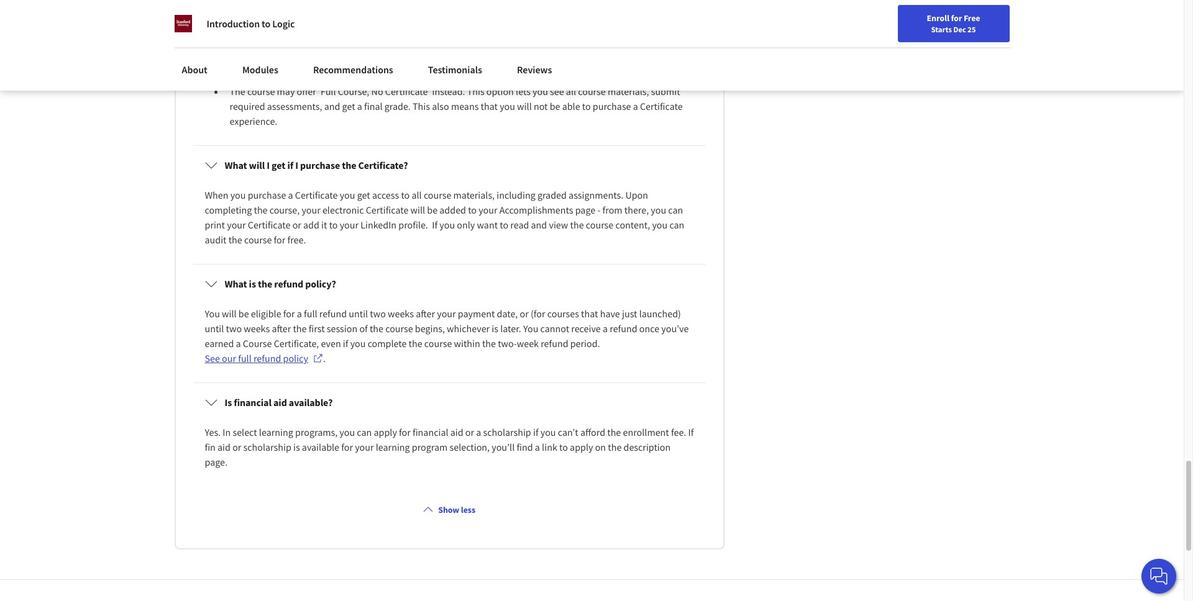 Task type: vqa. For each thing, say whether or not it's contained in the screenshot.
Show less dropdown button
yes



Task type: locate. For each thing, give the bounding box(es) containing it.
1 what from the top
[[225, 159, 247, 172]]

this left also
[[413, 100, 430, 113]]

the
[[230, 65, 245, 78], [230, 85, 245, 98]]

1 vertical spatial access
[[372, 189, 399, 202]]

all up profile.
[[412, 189, 422, 202]]

is left available
[[293, 442, 300, 454]]

experience.
[[230, 115, 277, 128]]

1 vertical spatial able
[[562, 100, 580, 113]]

this
[[467, 85, 485, 98], [413, 100, 430, 113]]

of
[[444, 21, 453, 33], [360, 323, 368, 335]]

you down "session"
[[350, 338, 366, 350]]

0 horizontal spatial two
[[226, 323, 242, 335]]

you up certificate'
[[402, 65, 418, 78]]

and down 'full
[[324, 100, 340, 113]]

1 vertical spatial certificate,
[[274, 338, 319, 350]]

the inside what is the refund policy? dropdown button
[[258, 278, 272, 291]]

2 horizontal spatial if
[[533, 427, 539, 439]]

2 i from the left
[[295, 159, 298, 172]]

our
[[222, 353, 236, 365]]

purchase inside the course may offer 'full course, no certificate' instead. this option lets you see all course materials, submit required assessments, and get a final grade. this also means that you will not be able to purchase a certificate experience.
[[593, 100, 631, 113]]

to inside yes. in select learning programs, you can apply for financial aid or a scholarship if you can't afford the enrollment fee. if fin aid or scholarship is available for your learning program selection, you'll find a link to apply on the description page.
[[560, 442, 568, 454]]

if up course,
[[287, 159, 294, 172]]

what for what is the refund policy?
[[225, 278, 247, 291]]

or inside access to lectures and assignments depends on your type of enrollment. if you take a course in audit mode, you will be able to see most course materials for free. to access graded assignments and to earn a certificate, you will need to purchase the certificate experience, during or after your audit. if you don't see the audit option:
[[385, 51, 393, 63]]

1 the from the top
[[230, 65, 245, 78]]

the left course,
[[254, 204, 268, 217]]

access to lectures and assignments depends on your type of enrollment. if you take a course in audit mode, you will be able to see most course materials for free. to access graded assignments and to earn a certificate, you will need to purchase the certificate experience, during or after your audit. if you don't see the audit option:
[[205, 21, 695, 63]]

materials,
[[608, 85, 649, 98], [454, 189, 495, 202]]

refund down cannot
[[541, 338, 569, 350]]

a down aid.
[[633, 100, 638, 113]]

need
[[643, 36, 664, 48]]

1 vertical spatial what
[[225, 278, 247, 291]]

2 horizontal spatial is
[[492, 323, 499, 335]]

be left eligible
[[239, 308, 249, 320]]

later.
[[501, 323, 522, 335]]

0 horizontal spatial apply
[[374, 427, 397, 439]]

and
[[280, 21, 296, 33], [506, 36, 522, 48], [324, 100, 340, 113], [531, 219, 547, 231]]

certificate inside access to lectures and assignments depends on your type of enrollment. if you take a course in audit mode, you will be able to see most course materials for free. to access graded assignments and to earn a certificate, you will need to purchase the certificate experience, during or after your audit. if you don't see the audit option:
[[261, 51, 304, 63]]

full
[[304, 308, 317, 320], [238, 353, 252, 365]]

after
[[395, 51, 415, 63], [416, 308, 435, 320], [272, 323, 291, 335]]

reviews link
[[510, 56, 560, 83]]

just
[[622, 308, 638, 320]]

1 horizontal spatial learning
[[376, 442, 410, 454]]

aid
[[274, 397, 287, 409], [451, 427, 464, 439], [218, 442, 231, 454]]

graded up accomplishments on the left top
[[538, 189, 567, 202]]

if inside when you purchase a certificate you get access to all course materials, including graded assignments. upon completing the course, your electronic certificate will be added to your accomplishments page - from there, you can print your certificate or add it to your linkedin profile.  if you only want to read and view the course content, you can audit the course for free.
[[432, 219, 438, 231]]

1 horizontal spatial if
[[343, 338, 348, 350]]

the inside what will i get if i purchase the certificate? dropdown button
[[342, 159, 357, 172]]

aid up selection,
[[451, 427, 464, 439]]

dec
[[954, 24, 966, 34]]

0 vertical spatial the
[[230, 65, 245, 78]]

0 horizontal spatial i
[[267, 159, 270, 172]]

1 horizontal spatial see
[[513, 51, 527, 63]]

1 horizontal spatial full
[[304, 308, 317, 320]]

if right even
[[343, 338, 348, 350]]

1 vertical spatial not
[[534, 100, 548, 113]]

1 vertical spatial the
[[230, 85, 245, 98]]

until up earned
[[205, 323, 224, 335]]

2 vertical spatial apply
[[570, 442, 593, 454]]

show
[[438, 505, 460, 516]]

offer up assessments, at the top left of page
[[297, 85, 316, 98]]

1 horizontal spatial this
[[467, 85, 485, 98]]

is inside yes. in select learning programs, you can apply for financial aid or a scholarship if you can't afford the enrollment fee. if fin aid or scholarship is available for your learning program selection, you'll find a link to apply on the description page.
[[293, 442, 300, 454]]

scholarship
[[483, 427, 531, 439], [243, 442, 291, 454]]

there,
[[625, 204, 649, 217]]

for up the during
[[345, 36, 357, 48]]

0 vertical spatial graded
[[420, 36, 449, 48]]

.
[[323, 353, 326, 365]]

0 horizontal spatial aid
[[218, 442, 231, 454]]

1 horizontal spatial weeks
[[388, 308, 414, 320]]

courses
[[548, 308, 579, 320]]

0 vertical spatial access
[[391, 36, 418, 48]]

until up "session"
[[349, 308, 368, 320]]

0 horizontal spatial weeks
[[244, 323, 270, 335]]

0 vertical spatial is
[[249, 278, 256, 291]]

until
[[349, 308, 368, 320], [205, 323, 224, 335]]

certificate up linkedin
[[366, 204, 409, 217]]

or inside you will be eligible for a full refund until two weeks after your payment date, or (for courses that have just launched) until two weeks after the first session of the course begins, whichever is later. you cannot receive a refund once you've earned a course certificate, even if you complete the course within the two-week refund period.
[[520, 308, 529, 320]]

reviews
[[517, 63, 552, 76]]

25
[[968, 24, 976, 34]]

1 vertical spatial if
[[343, 338, 348, 350]]

and inside when you purchase a certificate you get access to all course materials, including graded assignments. upon completing the course, your electronic certificate will be added to your accomplishments page - from there, you can print your certificate or add it to your linkedin profile.  if you only want to read and view the course content, you can audit the course for free.
[[531, 219, 547, 231]]

financial right the is
[[234, 397, 272, 409]]

0 horizontal spatial materials,
[[454, 189, 495, 202]]

that inside the course may offer 'full course, no certificate' instead. this option lets you see all course materials, submit required assessments, and get a final grade. this also means that you will not be able to purchase a certificate experience.
[[481, 100, 498, 113]]

2 horizontal spatial after
[[416, 308, 435, 320]]

1 horizontal spatial aid
[[274, 397, 287, 409]]

on right depends
[[390, 21, 401, 33]]

the left certificate?
[[342, 159, 357, 172]]

if inside you will be eligible for a full refund until two weeks after your payment date, or (for courses that have just launched) until two weeks after the first session of the course begins, whichever is later. you cannot receive a refund once you've earned a course certificate, even if you complete the course within the two-week refund period.
[[343, 338, 348, 350]]

be right mode,
[[683, 21, 693, 33]]

learning left program
[[376, 442, 410, 454]]

may
[[277, 65, 295, 78], [277, 85, 295, 98]]

afford
[[581, 427, 606, 439]]

course
[[557, 21, 585, 33], [274, 36, 302, 48], [247, 65, 275, 78], [247, 85, 275, 98], [578, 85, 606, 98], [424, 189, 452, 202], [586, 219, 614, 231], [244, 234, 272, 246], [386, 323, 413, 335], [425, 338, 452, 350]]

course up 'complete'
[[386, 323, 413, 335]]

you left take
[[513, 21, 528, 33]]

two up 'complete'
[[370, 308, 386, 320]]

0 vertical spatial this
[[467, 85, 485, 98]]

can right content,
[[670, 219, 685, 231]]

to left the earn
[[524, 36, 532, 48]]

this up means
[[467, 85, 485, 98]]

0 vertical spatial scholarship
[[483, 427, 531, 439]]

None search field
[[177, 8, 476, 33]]

purchase inside when you purchase a certificate you get access to all course materials, including graded assignments. upon completing the course, your electronic certificate will be added to your accomplishments page - from there, you can print your certificate or add it to your linkedin profile.  if you only want to read and view the course content, you can audit the course for free.
[[248, 189, 286, 202]]

assignments down enrollment.
[[451, 36, 504, 48]]

shopping cart: 1 item image
[[894, 9, 917, 29]]

course left in
[[557, 21, 585, 33]]

0 vertical spatial free.
[[359, 36, 377, 48]]

2 vertical spatial is
[[293, 442, 300, 454]]

1 vertical spatial may
[[277, 85, 295, 98]]

full inside you will be eligible for a full refund until two weeks after your payment date, or (for courses that have just launched) until two weeks after the first session of the course begins, whichever is later. you cannot receive a refund once you've earned a course certificate, even if you complete the course within the two-week refund period.
[[304, 308, 317, 320]]

list
[[191, 0, 709, 485]]

0 vertical spatial assignments
[[298, 21, 350, 33]]

be left added
[[427, 204, 438, 217]]

0 vertical spatial materials,
[[608, 85, 649, 98]]

you right lets
[[533, 85, 548, 98]]

1 horizontal spatial get
[[342, 100, 355, 113]]

is
[[249, 278, 256, 291], [492, 323, 499, 335], [293, 442, 300, 454]]

0 vertical spatial aid
[[274, 397, 287, 409]]

aid left 'available?'
[[274, 397, 287, 409]]

or up selection,
[[466, 427, 474, 439]]

certificate down what will i get if i purchase the certificate?
[[295, 189, 338, 202]]

enroll
[[927, 12, 950, 24]]

after down eligible
[[272, 323, 291, 335]]

may for not
[[277, 65, 295, 78]]

scholarship down select
[[243, 442, 291, 454]]

1 horizontal spatial on
[[595, 442, 606, 454]]

will down experience.
[[249, 159, 265, 172]]

during
[[355, 51, 383, 63]]

purchase up electronic
[[300, 159, 340, 172]]

audit down print
[[205, 234, 227, 246]]

a right the earn
[[555, 36, 560, 48]]

2 vertical spatial get
[[357, 189, 370, 202]]

learning down is financial aid available?
[[259, 427, 293, 439]]

receive
[[572, 323, 601, 335]]

testimonials link
[[421, 56, 490, 83]]

may inside the course may offer 'full course, no certificate' instead. this option lets you see all course materials, submit required assessments, and get a final grade. this also means that you will not be able to purchase a certificate experience.
[[277, 85, 295, 98]]

for up dec
[[952, 12, 962, 24]]

full right our
[[238, 353, 252, 365]]

course down course,
[[244, 234, 272, 246]]

(for
[[531, 308, 546, 320]]

0 horizontal spatial is
[[249, 278, 256, 291]]

free up 25
[[964, 12, 981, 24]]

is inside you will be eligible for a full refund until two weeks after your payment date, or (for courses that have just launched) until two weeks after the first session of the course begins, whichever is later. you cannot receive a refund once you've earned a course certificate, even if you complete the course within the two-week refund period.
[[492, 323, 499, 335]]

1 vertical spatial financial
[[413, 427, 449, 439]]

1 horizontal spatial materials,
[[608, 85, 649, 98]]

1 horizontal spatial certificate,
[[562, 36, 607, 48]]

1 horizontal spatial i
[[295, 159, 298, 172]]

2 the from the top
[[230, 85, 245, 98]]

0 vertical spatial see
[[235, 36, 249, 48]]

electronic
[[323, 204, 364, 217]]

2 may from the top
[[277, 85, 295, 98]]

financial
[[234, 397, 272, 409], [413, 427, 449, 439]]

be inside you will be eligible for a full refund until two weeks after your payment date, or (for courses that have just launched) until two weeks after the first session of the course begins, whichever is later. you cannot receive a refund once you've earned a course certificate, even if you complete the course within the two-week refund period.
[[239, 308, 249, 320]]

1 may from the top
[[277, 65, 295, 78]]

a left link
[[535, 442, 540, 454]]

purchase down financial
[[593, 100, 631, 113]]

depends
[[352, 21, 388, 33]]

2 horizontal spatial get
[[357, 189, 370, 202]]

to up only
[[468, 204, 477, 217]]

0 vertical spatial get
[[342, 100, 355, 113]]

added
[[440, 204, 466, 217]]

0 vertical spatial of
[[444, 21, 453, 33]]

you up "trial"
[[471, 51, 487, 63]]

2 vertical spatial if
[[533, 427, 539, 439]]

0 vertical spatial after
[[395, 51, 415, 63]]

can
[[419, 65, 434, 78], [669, 204, 683, 217], [670, 219, 685, 231], [357, 427, 372, 439]]

not down reviews
[[534, 100, 548, 113]]

about link
[[174, 56, 215, 83]]

a down have
[[603, 323, 608, 335]]

see
[[205, 353, 220, 365]]

0 horizontal spatial free
[[457, 65, 475, 78]]

profile.
[[399, 219, 428, 231]]

1 vertical spatial after
[[416, 308, 435, 320]]

your up begins,
[[437, 308, 456, 320]]

0 horizontal spatial until
[[205, 323, 224, 335]]

the left the 'description' on the bottom right of page
[[608, 442, 622, 454]]

page
[[576, 204, 596, 217]]

find
[[517, 442, 533, 454]]

will
[[666, 21, 681, 33], [626, 36, 641, 48], [517, 100, 532, 113], [249, 159, 265, 172], [411, 204, 425, 217], [222, 308, 237, 320]]

to inside the course may offer 'full course, no certificate' instead. this option lets you see all course materials, submit required assessments, and get a final grade. this also means that you will not be able to purchase a certificate experience.
[[582, 100, 591, 113]]

if inside yes. in select learning programs, you can apply for financial aid or a scholarship if you can't afford the enrollment fee. if fin aid or scholarship is available for your learning program selection, you'll find a link to apply on the description page.
[[533, 427, 539, 439]]

about
[[182, 63, 208, 76]]

course down financial
[[578, 85, 606, 98]]

1 vertical spatial assignments
[[451, 36, 504, 48]]

certificate, up policy
[[274, 338, 319, 350]]

certificate, inside you will be eligible for a full refund until two weeks after your payment date, or (for courses that have just launched) until two weeks after the first session of the course begins, whichever is later. you cannot receive a refund once you've earned a course certificate, even if you complete the course within the two-week refund period.
[[274, 338, 319, 350]]

apply
[[543, 65, 566, 78], [374, 427, 397, 439], [570, 442, 593, 454]]

the inside the course may offer 'full course, no certificate' instead. this option lets you see all course materials, submit required assessments, and get a final grade. this also means that you will not be able to purchase a certificate experience.
[[230, 85, 245, 98]]

0 vertical spatial financial
[[234, 397, 272, 409]]

0 horizontal spatial on
[[390, 21, 401, 33]]

to down financial
[[582, 100, 591, 113]]

to
[[262, 17, 271, 30], [234, 21, 243, 33], [225, 36, 233, 48], [524, 36, 532, 48], [666, 36, 675, 48], [582, 100, 591, 113], [401, 189, 410, 202], [468, 204, 477, 217], [329, 219, 338, 231], [500, 219, 509, 231], [560, 442, 568, 454]]

1 vertical spatial that
[[581, 308, 598, 320]]

of right "session"
[[360, 323, 368, 335]]

0 horizontal spatial see
[[235, 36, 249, 48]]

can inside yes. in select learning programs, you can apply for financial aid or a scholarship if you can't afford the enrollment fee. if fin aid or scholarship is available for your learning program selection, you'll find a link to apply on the description page.
[[357, 427, 372, 439]]

graded down type
[[420, 36, 449, 48]]

1 vertical spatial graded
[[538, 189, 567, 202]]

be inside access to lectures and assignments depends on your type of enrollment. if you take a course in audit mode, you will be able to see most course materials for free. to access graded assignments and to earn a certificate, you will need to purchase the certificate experience, during or after your audit. if you don't see the audit option:
[[683, 21, 693, 33]]

be
[[683, 21, 693, 33], [550, 100, 560, 113], [427, 204, 438, 217], [239, 308, 249, 320]]

of inside access to lectures and assignments depends on your type of enrollment. if you take a course in audit mode, you will be able to see most course materials for free. to access graded assignments and to earn a certificate, you will need to purchase the certificate experience, during or after your audit. if you don't see the audit option:
[[444, 21, 453, 33]]

1 horizontal spatial not
[[534, 100, 548, 113]]

all inside the course may offer 'full course, no certificate' instead. this option lets you see all course materials, submit required assessments, and get a final grade. this also means that you will not be able to purchase a certificate experience.
[[566, 85, 576, 98]]

2 vertical spatial aid
[[218, 442, 231, 454]]

1 horizontal spatial that
[[581, 308, 598, 320]]

trial
[[477, 65, 495, 78]]

0 horizontal spatial if
[[287, 159, 294, 172]]

get
[[342, 100, 355, 113], [272, 159, 286, 172], [357, 189, 370, 202]]

1 vertical spatial offer
[[297, 85, 316, 98]]

0 vertical spatial not
[[297, 65, 311, 78]]

the left 'first'
[[293, 323, 307, 335]]

0 vertical spatial all
[[566, 85, 576, 98]]

two up earned
[[226, 323, 242, 335]]

assessments,
[[267, 100, 322, 113]]

and up 'don't'
[[506, 36, 522, 48]]

0 horizontal spatial after
[[272, 323, 291, 335]]

able inside access to lectures and assignments depends on your type of enrollment. if you take a course in audit mode, you will be able to see most course materials for free. to access graded assignments and to earn a certificate, you will need to purchase the certificate experience, during or after your audit. if you don't see the audit option:
[[205, 36, 223, 48]]

0 horizontal spatial you
[[205, 308, 220, 320]]

see inside the course may offer 'full course, no certificate' instead. this option lets you see all course materials, submit required assessments, and get a final grade. this also means that you will not be able to purchase a certificate experience.
[[550, 85, 564, 98]]

your inside you will be eligible for a full refund until two weeks after your payment date, or (for courses that have just launched) until two weeks after the first session of the course begins, whichever is later. you cannot receive a refund once you've earned a course certificate, even if you complete the course within the two-week refund period.
[[437, 308, 456, 320]]

you right programs,
[[340, 427, 355, 439]]

0 horizontal spatial this
[[413, 100, 430, 113]]

a
[[550, 21, 555, 33], [555, 36, 560, 48], [450, 65, 455, 78], [357, 100, 362, 113], [633, 100, 638, 113], [288, 189, 293, 202], [297, 308, 302, 320], [603, 323, 608, 335], [236, 338, 241, 350], [476, 427, 481, 439], [535, 442, 540, 454]]

1 vertical spatial get
[[272, 159, 286, 172]]

after up option.
[[395, 51, 415, 63]]

1 horizontal spatial of
[[444, 21, 453, 33]]

for inside enroll for free starts dec 25
[[952, 12, 962, 24]]

add
[[303, 219, 319, 231]]

or right instead,
[[532, 65, 541, 78]]

a up selection,
[[476, 427, 481, 439]]

you up electronic
[[340, 189, 355, 202]]

can right programs,
[[357, 427, 372, 439]]

will up earned
[[222, 308, 237, 320]]

1 vertical spatial full
[[238, 353, 252, 365]]

1 horizontal spatial two
[[370, 308, 386, 320]]

that
[[481, 100, 498, 113], [581, 308, 598, 320]]

0 vertical spatial two
[[370, 308, 386, 320]]

2 horizontal spatial aid
[[451, 427, 464, 439]]

1 vertical spatial free
[[457, 65, 475, 78]]

free inside enroll for free starts dec 25
[[964, 12, 981, 24]]

aid.
[[622, 65, 638, 78]]

course down -
[[586, 219, 614, 231]]

don't
[[489, 51, 511, 63]]

0 vertical spatial that
[[481, 100, 498, 113]]

materials, up added
[[454, 189, 495, 202]]

0 horizontal spatial all
[[412, 189, 422, 202]]

graded inside access to lectures and assignments depends on your type of enrollment. if you take a course in audit mode, you will be able to see most course materials for free. to access graded assignments and to earn a certificate, you will need to purchase the certificate experience, during or after your audit. if you don't see the audit option:
[[420, 36, 449, 48]]

you
[[513, 21, 528, 33], [649, 21, 664, 33], [609, 36, 624, 48], [471, 51, 487, 63], [533, 85, 548, 98], [500, 100, 515, 113], [230, 189, 246, 202], [340, 189, 355, 202], [651, 204, 667, 217], [440, 219, 455, 231], [652, 219, 668, 231], [350, 338, 366, 350], [340, 427, 355, 439], [541, 427, 556, 439]]

list containing access to lectures and assignments depends on your type of enrollment. if you take a course in audit mode, you will be able to see most course materials for free. to access graded assignments and to earn a certificate, you will need to purchase the certificate experience, during or after your audit. if you don't see the audit option:
[[191, 0, 709, 485]]

0 vertical spatial on
[[390, 21, 401, 33]]

0 vertical spatial until
[[349, 308, 368, 320]]

for inside access to lectures and assignments depends on your type of enrollment. if you take a course in audit mode, you will be able to see most course materials for free. to access graded assignments and to earn a certificate, you will need to purchase the certificate experience, during or after your audit. if you don't see the audit option:
[[345, 36, 357, 48]]

get up electronic
[[357, 189, 370, 202]]

all
[[566, 85, 576, 98], [412, 189, 422, 202]]

access inside when you purchase a certificate you get access to all course materials, including graded assignments. upon completing the course, your electronic certificate will be added to your accomplishments page - from there, you can print your certificate or add it to your linkedin profile.  if you only want to read and view the course content, you can audit the course for free.
[[372, 189, 399, 202]]

for right eligible
[[283, 308, 295, 320]]

0 horizontal spatial free.
[[288, 234, 306, 246]]

0 vertical spatial offer
[[313, 65, 332, 78]]

0 vertical spatial what
[[225, 159, 247, 172]]

1 vertical spatial free.
[[288, 234, 306, 246]]

what up earned
[[225, 278, 247, 291]]

view
[[549, 219, 568, 231]]

the up eligible
[[258, 278, 272, 291]]

earned
[[205, 338, 234, 350]]

course down begins,
[[425, 338, 452, 350]]

0 horizontal spatial scholarship
[[243, 442, 291, 454]]

1 horizontal spatial graded
[[538, 189, 567, 202]]

assignments up 'materials'
[[298, 21, 350, 33]]

for right available
[[341, 442, 353, 454]]

is left the later.
[[492, 323, 499, 335]]

will inside dropdown button
[[249, 159, 265, 172]]

you up earned
[[205, 308, 220, 320]]

2 what from the top
[[225, 278, 247, 291]]

or left add on the left top of the page
[[293, 219, 301, 231]]

2 horizontal spatial you
[[523, 323, 539, 335]]

0 vertical spatial may
[[277, 65, 295, 78]]

certificate
[[261, 51, 304, 63], [640, 100, 683, 113], [295, 189, 338, 202], [366, 204, 409, 217], [248, 219, 291, 231]]

will inside when you purchase a certificate you get access to all course materials, including graded assignments. upon completing the course, your electronic certificate will be added to your accomplishments page - from there, you can print your certificate or add it to your linkedin profile.  if you only want to read and view the course content, you can audit the course for free.
[[411, 204, 425, 217]]

two
[[370, 308, 386, 320], [226, 323, 242, 335]]

you inside you will be eligible for a full refund until two weeks after your payment date, or (for courses that have just launched) until two weeks after the first session of the course begins, whichever is later. you cannot receive a refund once you've earned a course certificate, even if you complete the course within the two-week refund period.
[[350, 338, 366, 350]]

0 vertical spatial you
[[402, 65, 418, 78]]

lets
[[516, 85, 531, 98]]

1 vertical spatial see
[[513, 51, 527, 63]]

0 horizontal spatial that
[[481, 100, 498, 113]]

in
[[587, 21, 595, 33]]

aid inside dropdown button
[[274, 397, 287, 409]]

able inside the course may offer 'full course, no certificate' instead. this option lets you see all course materials, submit required assessments, and get a final grade. this also means that you will not be able to purchase a certificate experience.
[[562, 100, 580, 113]]

1 horizontal spatial free
[[964, 12, 981, 24]]

aid right fin
[[218, 442, 231, 454]]

even
[[321, 338, 341, 350]]

1 horizontal spatial free.
[[359, 36, 377, 48]]

certificate,
[[562, 36, 607, 48], [274, 338, 319, 350]]

only
[[457, 219, 475, 231]]

within
[[454, 338, 480, 350]]

the down the page
[[570, 219, 584, 231]]



Task type: describe. For each thing, give the bounding box(es) containing it.
can right there,
[[669, 204, 683, 217]]

materials, inside when you purchase a certificate you get access to all course materials, including graded assignments. upon completing the course, your electronic certificate will be added to your accomplishments page - from there, you can print your certificate or add it to your linkedin profile.  if you only want to read and view the course content, you can audit the course for free.
[[454, 189, 495, 202]]

payment
[[458, 308, 495, 320]]

week
[[517, 338, 539, 350]]

description
[[624, 442, 671, 454]]

what is the refund policy?
[[225, 278, 336, 291]]

1 horizontal spatial assignments
[[451, 36, 504, 48]]

materials, inside the course may offer 'full course, no certificate' instead. this option lets you see all course materials, submit required assessments, and get a final grade. this also means that you will not be able to purchase a certificate experience.
[[608, 85, 649, 98]]

eligible
[[251, 308, 281, 320]]

your left type
[[403, 21, 422, 33]]

and inside the course may offer 'full course, no certificate' instead. this option lets you see all course materials, submit required assessments, and get a final grade. this also means that you will not be able to purchase a certificate experience.
[[324, 100, 340, 113]]

linkedin
[[361, 219, 397, 231]]

course up 'required'
[[247, 85, 275, 98]]

the course may not offer an audit option. you can try a free trial instead, or apply for financial aid.
[[230, 65, 638, 78]]

course up added
[[424, 189, 452, 202]]

option:
[[568, 51, 598, 63]]

can't
[[558, 427, 579, 439]]

if right enrollment.
[[505, 21, 511, 33]]

access inside access to lectures and assignments depends on your type of enrollment. if you take a course in audit mode, you will be able to see most course materials for free. to access graded assignments and to earn a certificate, you will need to purchase the certificate experience, during or after your audit. if you don't see the audit option:
[[391, 36, 418, 48]]

get inside what will i get if i purchase the certificate? dropdown button
[[272, 159, 286, 172]]

course,
[[270, 204, 300, 217]]

if right audit.
[[464, 51, 469, 63]]

offer inside the course may offer 'full course, no certificate' instead. this option lets you see all course materials, submit required assessments, and get a final grade. this also means that you will not be able to purchase a certificate experience.
[[297, 85, 316, 98]]

modules
[[242, 63, 278, 76]]

most
[[251, 36, 272, 48]]

including
[[497, 189, 536, 202]]

access
[[205, 21, 232, 33]]

refund down the course
[[254, 353, 281, 365]]

1 vertical spatial scholarship
[[243, 442, 291, 454]]

show less
[[438, 505, 476, 516]]

yes. in select learning programs, you can apply for financial aid or a scholarship if you can't afford the enrollment fee. if fin aid or scholarship is available for your learning program selection, you'll find a link to apply on the description page.
[[205, 427, 696, 469]]

a up our
[[236, 338, 241, 350]]

a inside when you purchase a certificate you get access to all course materials, including graded assignments. upon completing the course, your electronic certificate will be added to your accomplishments page - from there, you can print your certificate or add it to your linkedin profile.  if you only want to read and view the course content, you can audit the course for free.
[[288, 189, 293, 202]]

starts
[[932, 24, 952, 34]]

from
[[603, 204, 623, 217]]

a right eligible
[[297, 308, 302, 320]]

modules link
[[235, 56, 286, 83]]

introduction to logic
[[207, 17, 295, 30]]

refund up "session"
[[319, 308, 347, 320]]

a right take
[[550, 21, 555, 33]]

your inside yes. in select learning programs, you can apply for financial aid or a scholarship if you can't afford the enrollment fee. if fin aid or scholarship is available for your learning program selection, you'll find a link to apply on the description page.
[[355, 442, 374, 454]]

free. inside access to lectures and assignments depends on your type of enrollment. if you take a course in audit mode, you will be able to see most course materials for free. to access graded assignments and to earn a certificate, you will need to purchase the certificate experience, during or after your audit. if you don't see the audit option:
[[359, 36, 377, 48]]

0 vertical spatial weeks
[[388, 308, 414, 320]]

have
[[600, 308, 620, 320]]

is
[[225, 397, 232, 409]]

when you purchase a certificate you get access to all course materials, including graded assignments. upon completing the course, your electronic certificate will be added to your accomplishments page - from there, you can print your certificate or add it to your linkedin profile.  if you only want to read and view the course content, you can audit the course for free.
[[205, 189, 687, 246]]

certificate inside the course may offer 'full course, no certificate' instead. this option lets you see all course materials, submit required assessments, and get a final grade. this also means that you will not be able to purchase a certificate experience.
[[640, 100, 683, 113]]

materials
[[304, 36, 343, 48]]

you down 'option'
[[500, 100, 515, 113]]

your up 'want'
[[479, 204, 498, 217]]

audit right in
[[597, 21, 618, 33]]

financial
[[582, 65, 620, 78]]

to right need
[[666, 36, 675, 48]]

0 horizontal spatial assignments
[[298, 21, 350, 33]]

what for what will i get if i purchase the certificate?
[[225, 159, 247, 172]]

the for the course may offer 'full course, no certificate' instead. this option lets you see all course materials, submit required assessments, and get a final grade. this also means that you will not be able to purchase a certificate experience.
[[230, 85, 245, 98]]

stanford university image
[[174, 15, 192, 32]]

1 horizontal spatial you
[[402, 65, 418, 78]]

for inside you will be eligible for a full refund until two weeks after your payment date, or (for courses that have just launched) until two weeks after the first session of the course begins, whichever is later. you cannot receive a refund once you've earned a course certificate, even if you complete the course within the two-week refund period.
[[283, 308, 295, 320]]

all inside when you purchase a certificate you get access to all course materials, including graded assignments. upon completing the course, your electronic certificate will be added to your accomplishments page - from there, you can print your certificate or add it to your linkedin profile.  if you only want to read and view the course content, you can audit the course for free.
[[412, 189, 422, 202]]

refund inside dropdown button
[[274, 278, 303, 291]]

the down begins,
[[409, 338, 423, 350]]

no
[[371, 85, 383, 98]]

an
[[334, 65, 345, 78]]

available
[[302, 442, 339, 454]]

is inside what is the refund policy? dropdown button
[[249, 278, 256, 291]]

certificate?
[[358, 159, 408, 172]]

once
[[640, 323, 660, 335]]

logic
[[272, 17, 295, 30]]

1 vertical spatial two
[[226, 323, 242, 335]]

yes.
[[205, 427, 221, 439]]

for down is financial aid available? dropdown button
[[399, 427, 411, 439]]

to right the it
[[329, 219, 338, 231]]

certificate, inside access to lectures and assignments depends on your type of enrollment. if you take a course in audit mode, you will be able to see most course materials for free. to access graded assignments and to earn a certificate, you will need to purchase the certificate experience, during or after your audit. if you don't see the audit option:
[[562, 36, 607, 48]]

to left the logic
[[262, 17, 271, 30]]

1 horizontal spatial until
[[349, 308, 368, 320]]

show less button
[[419, 499, 481, 522]]

the for the course may not offer an audit option. you can try a free trial instead, or apply for financial aid.
[[230, 65, 245, 78]]

financial inside dropdown button
[[234, 397, 272, 409]]

date,
[[497, 308, 518, 320]]

audit down the earn
[[545, 51, 566, 63]]

a right the try
[[450, 65, 455, 78]]

to down the access
[[225, 36, 233, 48]]

2 horizontal spatial apply
[[570, 442, 593, 454]]

after inside access to lectures and assignments depends on your type of enrollment. if you take a course in audit mode, you will be able to see most course materials for free. to access graded assignments and to earn a certificate, you will need to purchase the certificate experience, during or after your audit. if you don't see the audit option:
[[395, 51, 415, 63]]

can left the try
[[419, 65, 434, 78]]

is financial aid available?
[[225, 397, 333, 409]]

1 vertical spatial until
[[205, 323, 224, 335]]

you'll
[[492, 442, 515, 454]]

the down the completing
[[229, 234, 242, 246]]

your up the course may not offer an audit option. you can try a free trial instead, or apply for financial aid.
[[417, 51, 435, 63]]

you up link
[[541, 427, 556, 439]]

want
[[477, 219, 498, 231]]

the left two-
[[482, 338, 496, 350]]

get inside the course may offer 'full course, no certificate' instead. this option lets you see all course materials, submit required assessments, and get a final grade. this also means that you will not be able to purchase a certificate experience.
[[342, 100, 355, 113]]

the up reviews
[[529, 51, 543, 63]]

or down select
[[233, 442, 241, 454]]

1 vertical spatial apply
[[374, 427, 397, 439]]

fee.
[[671, 427, 687, 439]]

what will i get if i purchase the certificate? button
[[195, 148, 704, 183]]

experience,
[[306, 51, 353, 63]]

grade.
[[385, 100, 411, 113]]

print
[[205, 219, 225, 231]]

to up profile.
[[401, 189, 410, 202]]

certificate'
[[385, 85, 430, 98]]

be inside when you purchase a certificate you get access to all course materials, including graded assignments. upon completing the course, your electronic certificate will be added to your accomplishments page - from there, you can print your certificate or add it to your linkedin profile.  if you only want to read and view the course content, you can audit the course for free.
[[427, 204, 438, 217]]

you right content,
[[652, 219, 668, 231]]

graded inside when you purchase a certificate you get access to all course materials, including graded assignments. upon completing the course, your electronic certificate will be added to your accomplishments page - from there, you can print your certificate or add it to your linkedin profile.  if you only want to read and view the course content, you can audit the course for free.
[[538, 189, 567, 202]]

2 vertical spatial after
[[272, 323, 291, 335]]

in
[[223, 427, 231, 439]]

will inside the course may offer 'full course, no certificate' instead. this option lets you see all course materials, submit required assessments, and get a final grade. this also means that you will not be able to purchase a certificate experience.
[[517, 100, 532, 113]]

course down most
[[247, 65, 275, 78]]

get inside when you purchase a certificate you get access to all course materials, including graded assignments. upon completing the course, your electronic certificate will be added to your accomplishments page - from there, you can print your certificate or add it to your linkedin profile.  if you only want to read and view the course content, you can audit the course for free.
[[357, 189, 370, 202]]

see our full refund policy link
[[205, 351, 323, 366]]

programs,
[[295, 427, 338, 439]]

option
[[487, 85, 514, 98]]

what will i get if i purchase the certificate?
[[225, 159, 408, 172]]

you will be eligible for a full refund until two weeks after your payment date, or (for courses that have just launched) until two weeks after the first session of the course begins, whichever is later. you cannot receive a refund once you've earned a course certificate, even if you complete the course within the two-week refund period.
[[205, 308, 691, 350]]

0 horizontal spatial learning
[[259, 427, 293, 439]]

refund down just
[[610, 323, 638, 335]]

also
[[432, 100, 449, 113]]

link
[[542, 442, 558, 454]]

financial inside yes. in select learning programs, you can apply for financial aid or a scholarship if you can't afford the enrollment fee. if fin aid or scholarship is available for your learning program selection, you'll find a link to apply on the description page.
[[413, 427, 449, 439]]

two-
[[498, 338, 517, 350]]

english button
[[923, 0, 998, 40]]

a left final
[[357, 100, 362, 113]]

course
[[243, 338, 272, 350]]

whichever
[[447, 323, 490, 335]]

your down electronic
[[340, 219, 359, 231]]

-
[[598, 204, 601, 217]]

your down the completing
[[227, 219, 246, 231]]

your up add on the left top of the page
[[302, 204, 321, 217]]

may for offer
[[277, 85, 295, 98]]

completing
[[205, 204, 252, 217]]

on inside access to lectures and assignments depends on your type of enrollment. if you take a course in audit mode, you will be able to see most course materials for free. to access graded assignments and to earn a certificate, you will need to purchase the certificate experience, during or after your audit. if you don't see the audit option:
[[390, 21, 401, 33]]

that inside you will be eligible for a full refund until two weeks after your payment date, or (for courses that have just launched) until two weeks after the first session of the course begins, whichever is later. you cannot receive a refund once you've earned a course certificate, even if you complete the course within the two-week refund period.
[[581, 308, 598, 320]]

english
[[946, 14, 976, 26]]

recommendations
[[313, 63, 393, 76]]

1 vertical spatial you
[[205, 308, 220, 320]]

or inside when you purchase a certificate you get access to all course materials, including graded assignments. upon completing the course, your electronic certificate will be added to your accomplishments page - from there, you can print your certificate or add it to your linkedin profile.  if you only want to read and view the course content, you can audit the course for free.
[[293, 219, 301, 231]]

instead.
[[432, 85, 465, 98]]

and right lectures
[[280, 21, 296, 33]]

will inside you will be eligible for a full refund until two weeks after your payment date, or (for courses that have just launched) until two weeks after the first session of the course begins, whichever is later. you cannot receive a refund once you've earned a course certificate, even if you complete the course within the two-week refund period.
[[222, 308, 237, 320]]

accomplishments
[[500, 204, 574, 217]]

for inside when you purchase a certificate you get access to all course materials, including graded assignments. upon completing the course, your electronic certificate will be added to your accomplishments page - from there, you can print your certificate or add it to your linkedin profile.  if you only want to read and view the course content, you can audit the course for free.
[[274, 234, 286, 246]]

1 vertical spatial aid
[[451, 427, 464, 439]]

read
[[511, 219, 529, 231]]

chat with us image
[[1150, 567, 1169, 587]]

selection,
[[450, 442, 490, 454]]

the up "modules"
[[245, 51, 259, 63]]

free inside list
[[457, 65, 475, 78]]

you down mode,
[[609, 36, 624, 48]]

introduction
[[207, 17, 260, 30]]

to right the access
[[234, 21, 243, 33]]

to left read
[[500, 219, 509, 231]]

see our full refund policy
[[205, 353, 308, 365]]

'full
[[318, 85, 336, 98]]

audit right an
[[347, 65, 369, 78]]

you up need
[[649, 21, 664, 33]]

type
[[424, 21, 442, 33]]

on inside yes. in select learning programs, you can apply for financial aid or a scholarship if you can't afford the enrollment fee. if fin aid or scholarship is available for your learning program selection, you'll find a link to apply on the description page.
[[595, 442, 606, 454]]

free. inside when you purchase a certificate you get access to all course materials, including graded assignments. upon completing the course, your electronic certificate will be added to your accomplishments page - from there, you can print your certificate or add it to your linkedin profile.  if you only want to read and view the course content, you can audit the course for free.
[[288, 234, 306, 246]]

you up the completing
[[230, 189, 246, 202]]

if inside dropdown button
[[287, 159, 294, 172]]

the up 'complete'
[[370, 323, 384, 335]]

assignments.
[[569, 189, 624, 202]]

is financial aid available? button
[[195, 386, 704, 420]]

the right afford
[[608, 427, 621, 439]]

for down option:
[[568, 65, 580, 78]]

1 i from the left
[[267, 159, 270, 172]]

it
[[321, 219, 327, 231]]

be inside the course may offer 'full course, no certificate' instead. this option lets you see all course materials, submit required assessments, and get a final grade. this also means that you will not be able to purchase a certificate experience.
[[550, 100, 560, 113]]

content,
[[616, 219, 650, 231]]

not inside the course may offer 'full course, no certificate' instead. this option lets you see all course materials, submit required assessments, and get a final grade. this also means that you will not be able to purchase a certificate experience.
[[534, 100, 548, 113]]

audit inside when you purchase a certificate you get access to all course materials, including graded assignments. upon completing the course, your electronic certificate will be added to your accomplishments page - from there, you can print your certificate or add it to your linkedin profile.  if you only want to read and view the course content, you can audit the course for free.
[[205, 234, 227, 246]]

certificate down course,
[[248, 219, 291, 231]]

purchase inside access to lectures and assignments depends on your type of enrollment. if you take a course in audit mode, you will be able to see most course materials for free. to access graded assignments and to earn a certificate, you will need to purchase the certificate experience, during or after your audit. if you don't see the audit option:
[[205, 51, 243, 63]]

complete
[[368, 338, 407, 350]]

1 horizontal spatial apply
[[543, 65, 566, 78]]

enrollment
[[623, 427, 669, 439]]

fin
[[205, 442, 216, 454]]

required
[[230, 100, 265, 113]]

if inside yes. in select learning programs, you can apply for financial aid or a scholarship if you can't afford the enrollment fee. if fin aid or scholarship is available for your learning program selection, you'll find a link to apply on the description page.
[[689, 427, 694, 439]]

take
[[530, 21, 548, 33]]

will down mode,
[[626, 36, 641, 48]]

instead,
[[497, 65, 530, 78]]

option.
[[371, 65, 400, 78]]

opens in a new tab image
[[313, 354, 323, 364]]

course down the logic
[[274, 36, 302, 48]]

less
[[461, 505, 476, 516]]

to
[[379, 36, 389, 48]]

2 vertical spatial you
[[523, 323, 539, 335]]

will right mode,
[[666, 21, 681, 33]]

of inside you will be eligible for a full refund until two weeks after your payment date, or (for courses that have just launched) until two weeks after the first session of the course begins, whichever is later. you cannot receive a refund once you've earned a course certificate, even if you complete the course within the two-week refund period.
[[360, 323, 368, 335]]

enroll for free starts dec 25
[[927, 12, 981, 34]]

page.
[[205, 457, 228, 469]]

when
[[205, 189, 228, 202]]

purchase inside dropdown button
[[300, 159, 340, 172]]

1 vertical spatial learning
[[376, 442, 410, 454]]

you right there,
[[651, 204, 667, 217]]

you down added
[[440, 219, 455, 231]]



